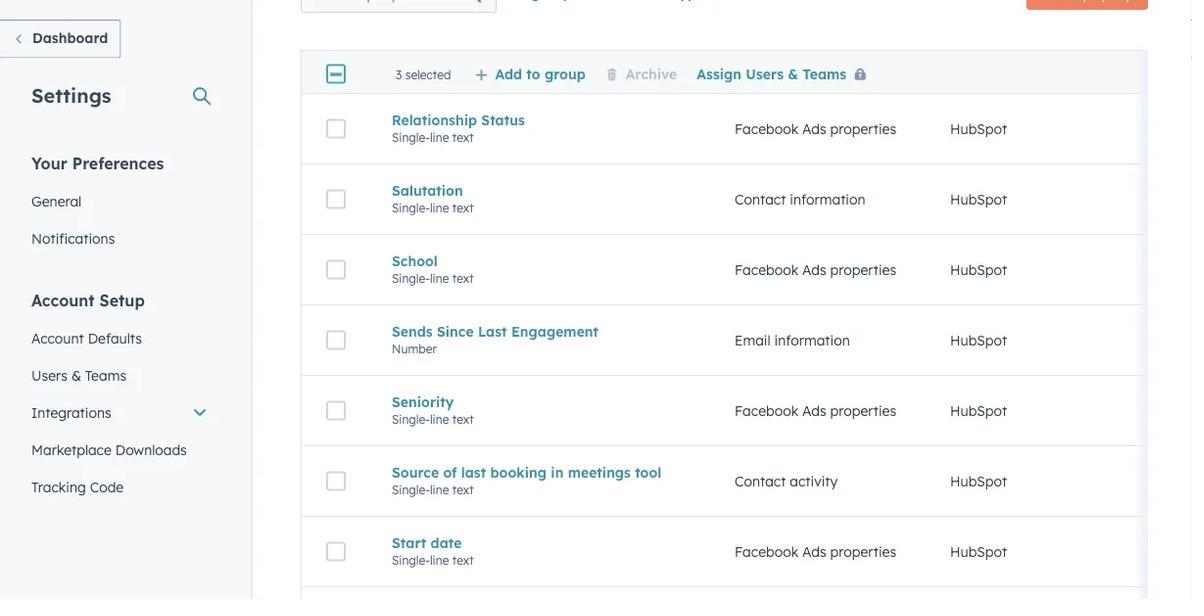 Task type: locate. For each thing, give the bounding box(es) containing it.
account
[[31, 290, 95, 310], [31, 330, 84, 347]]

notifications link
[[20, 220, 219, 257]]

&
[[788, 65, 798, 82], [71, 367, 81, 384]]

ads
[[803, 120, 827, 137], [803, 261, 827, 278], [803, 402, 827, 420], [803, 544, 827, 561]]

1 vertical spatial &
[[71, 367, 81, 384]]

4 hubspot from the top
[[950, 332, 1007, 349]]

code
[[90, 479, 124, 496]]

line down "school"
[[430, 271, 449, 286]]

number
[[392, 342, 437, 356]]

properties
[[830, 120, 897, 137], [830, 261, 897, 278], [830, 402, 897, 420], [830, 544, 897, 561]]

properties down contact information
[[830, 261, 897, 278]]

0 vertical spatial contact
[[735, 191, 786, 208]]

4 facebook ads properties from the top
[[735, 544, 897, 561]]

text down 'last'
[[452, 483, 474, 497]]

relationship status single-line text
[[392, 111, 525, 145]]

information
[[790, 191, 866, 208], [775, 332, 850, 349]]

properties for relationship status
[[830, 120, 897, 137]]

text down salutation
[[452, 201, 474, 215]]

3 facebook ads properties from the top
[[735, 402, 897, 420]]

single-
[[392, 130, 430, 145], [392, 201, 430, 215], [392, 271, 430, 286], [392, 412, 430, 427], [392, 483, 430, 497], [392, 553, 430, 568]]

3 single- from the top
[[392, 271, 430, 286]]

marketplace downloads link
[[20, 432, 219, 469]]

text down date
[[452, 553, 474, 568]]

facebook down email
[[735, 402, 799, 420]]

text down 'relationship'
[[452, 130, 474, 145]]

activity
[[790, 473, 838, 490]]

email information
[[735, 332, 850, 349]]

booking
[[490, 464, 547, 481]]

facebook up email
[[735, 261, 799, 278]]

& up integrations
[[71, 367, 81, 384]]

teams
[[803, 65, 847, 82], [85, 367, 126, 384]]

salutation
[[392, 182, 463, 199]]

line inside seniority single-line text
[[430, 412, 449, 427]]

6 text from the top
[[452, 553, 474, 568]]

6 line from the top
[[430, 553, 449, 568]]

5 hubspot from the top
[[950, 402, 1007, 420]]

general
[[31, 193, 82, 210]]

single- down "school"
[[392, 271, 430, 286]]

2 contact from the top
[[735, 473, 786, 490]]

teams inside 'account setup' element
[[85, 367, 126, 384]]

single- down 'relationship'
[[392, 130, 430, 145]]

0 vertical spatial information
[[790, 191, 866, 208]]

1 vertical spatial contact
[[735, 473, 786, 490]]

hubspot for source of last booking in meetings tool
[[950, 473, 1007, 490]]

2 properties from the top
[[830, 261, 897, 278]]

account up users & teams
[[31, 330, 84, 347]]

engagement
[[511, 323, 599, 340]]

school single-line text
[[392, 253, 474, 286]]

3 ads from the top
[[803, 402, 827, 420]]

account for account setup
[[31, 290, 95, 310]]

ads for start date
[[803, 544, 827, 561]]

Search search field
[[301, 0, 497, 13]]

1 account from the top
[[31, 290, 95, 310]]

users up integrations
[[31, 367, 68, 384]]

properties down the activity
[[830, 544, 897, 561]]

4 facebook from the top
[[735, 544, 799, 561]]

7 hubspot from the top
[[950, 544, 1007, 561]]

single- inside source of last booking in meetings tool single-line text
[[392, 483, 430, 497]]

2 hubspot from the top
[[950, 191, 1007, 208]]

single- inside seniority single-line text
[[392, 412, 430, 427]]

text inside seniority single-line text
[[452, 412, 474, 427]]

1 properties from the top
[[830, 120, 897, 137]]

4 single- from the top
[[392, 412, 430, 427]]

salutation button
[[392, 182, 688, 199]]

1 vertical spatial account
[[31, 330, 84, 347]]

line down "seniority"
[[430, 412, 449, 427]]

facebook down contact activity
[[735, 544, 799, 561]]

email
[[735, 332, 771, 349]]

facebook ads properties for seniority
[[735, 402, 897, 420]]

seniority button
[[392, 394, 688, 411]]

account up account defaults
[[31, 290, 95, 310]]

0 vertical spatial users
[[746, 65, 784, 82]]

& right assign
[[788, 65, 798, 82]]

properties for start date
[[830, 544, 897, 561]]

text down "seniority"
[[452, 412, 474, 427]]

2 account from the top
[[31, 330, 84, 347]]

marketplace
[[31, 441, 112, 459]]

relationship status button
[[392, 111, 688, 129]]

3 text from the top
[[452, 271, 474, 286]]

source of last booking in meetings tool single-line text
[[392, 464, 662, 497]]

school button
[[392, 253, 688, 270]]

4 text from the top
[[452, 412, 474, 427]]

archive
[[626, 65, 677, 82]]

2 text from the top
[[452, 201, 474, 215]]

setup
[[99, 290, 145, 310]]

of
[[443, 464, 457, 481]]

dashboard
[[32, 29, 108, 47]]

sends since last engagement button
[[392, 323, 688, 340]]

properties up contact information
[[830, 120, 897, 137]]

account setup element
[[20, 290, 219, 580]]

3
[[396, 67, 402, 82]]

hubspot for seniority
[[950, 402, 1007, 420]]

dashboard link
[[0, 20, 121, 58]]

2 ads from the top
[[803, 261, 827, 278]]

facebook ads properties down the activity
[[735, 544, 897, 561]]

2 facebook ads properties from the top
[[735, 261, 897, 278]]

6 hubspot from the top
[[950, 473, 1007, 490]]

line down the of
[[430, 483, 449, 497]]

1 hubspot from the top
[[950, 120, 1007, 137]]

text inside start date single-line text
[[452, 553, 474, 568]]

ads for seniority
[[803, 402, 827, 420]]

3 line from the top
[[430, 271, 449, 286]]

0 horizontal spatial teams
[[85, 367, 126, 384]]

3 facebook from the top
[[735, 402, 799, 420]]

line down salutation
[[430, 201, 449, 215]]

group
[[545, 65, 586, 82]]

account for account defaults
[[31, 330, 84, 347]]

start date button
[[392, 535, 688, 552]]

3 hubspot from the top
[[950, 261, 1007, 278]]

your preferences element
[[20, 152, 219, 257]]

4 line from the top
[[430, 412, 449, 427]]

facebook ads properties
[[735, 120, 897, 137], [735, 261, 897, 278], [735, 402, 897, 420], [735, 544, 897, 561]]

1 horizontal spatial users
[[746, 65, 784, 82]]

5 line from the top
[[430, 483, 449, 497]]

text up since
[[452, 271, 474, 286]]

0 vertical spatial &
[[788, 65, 798, 82]]

2 facebook from the top
[[735, 261, 799, 278]]

line
[[430, 130, 449, 145], [430, 201, 449, 215], [430, 271, 449, 286], [430, 412, 449, 427], [430, 483, 449, 497], [430, 553, 449, 568]]

facebook for start date
[[735, 544, 799, 561]]

contact for contact activity
[[735, 473, 786, 490]]

1 vertical spatial teams
[[85, 367, 126, 384]]

0 horizontal spatial &
[[71, 367, 81, 384]]

ads up the activity
[[803, 402, 827, 420]]

1 facebook ads properties from the top
[[735, 120, 897, 137]]

line down 'relationship'
[[430, 130, 449, 145]]

facebook ads properties down contact information
[[735, 261, 897, 278]]

facebook
[[735, 120, 799, 137], [735, 261, 799, 278], [735, 402, 799, 420], [735, 544, 799, 561]]

1 line from the top
[[430, 130, 449, 145]]

1 contact from the top
[[735, 191, 786, 208]]

date
[[431, 535, 462, 552]]

your preferences
[[31, 153, 164, 173]]

6 single- from the top
[[392, 553, 430, 568]]

1 single- from the top
[[392, 130, 430, 145]]

single- inside start date single-line text
[[392, 553, 430, 568]]

1 horizontal spatial teams
[[803, 65, 847, 82]]

0 horizontal spatial users
[[31, 367, 68, 384]]

2 single- from the top
[[392, 201, 430, 215]]

properties up the activity
[[830, 402, 897, 420]]

information for email information
[[775, 332, 850, 349]]

text inside school single-line text
[[452, 271, 474, 286]]

add
[[495, 65, 522, 82]]

1 text from the top
[[452, 130, 474, 145]]

last
[[461, 464, 486, 481]]

single- down salutation
[[392, 201, 430, 215]]

4 properties from the top
[[830, 544, 897, 561]]

1 vertical spatial information
[[775, 332, 850, 349]]

ads down the activity
[[803, 544, 827, 561]]

general link
[[20, 183, 219, 220]]

single- down 'start'
[[392, 553, 430, 568]]

facebook for relationship status
[[735, 120, 799, 137]]

2 line from the top
[[430, 201, 449, 215]]

facebook for seniority
[[735, 402, 799, 420]]

hubspot
[[950, 120, 1007, 137], [950, 191, 1007, 208], [950, 261, 1007, 278], [950, 332, 1007, 349], [950, 402, 1007, 420], [950, 473, 1007, 490], [950, 544, 1007, 561]]

line inside school single-line text
[[430, 271, 449, 286]]

hubspot for start date
[[950, 544, 1007, 561]]

source
[[392, 464, 439, 481]]

tracking
[[31, 479, 86, 496]]

single- inside relationship status single-line text
[[392, 130, 430, 145]]

0 vertical spatial account
[[31, 290, 95, 310]]

text
[[452, 130, 474, 145], [452, 201, 474, 215], [452, 271, 474, 286], [452, 412, 474, 427], [452, 483, 474, 497], [452, 553, 474, 568]]

line down date
[[430, 553, 449, 568]]

3 properties from the top
[[830, 402, 897, 420]]

users
[[746, 65, 784, 82], [31, 367, 68, 384]]

contact
[[735, 191, 786, 208], [735, 473, 786, 490]]

single- down source
[[392, 483, 430, 497]]

5 single- from the top
[[392, 483, 430, 497]]

ads down assign users & teams 'button'
[[803, 120, 827, 137]]

integrations
[[31, 404, 111, 421]]

last
[[478, 323, 507, 340]]

facebook ads properties up the activity
[[735, 402, 897, 420]]

facebook down assign users & teams
[[735, 120, 799, 137]]

users inside 'account setup' element
[[31, 367, 68, 384]]

users right assign
[[746, 65, 784, 82]]

hubspot for relationship status
[[950, 120, 1007, 137]]

1 facebook from the top
[[735, 120, 799, 137]]

to
[[526, 65, 540, 82]]

1 vertical spatial users
[[31, 367, 68, 384]]

facebook ads properties for start date
[[735, 544, 897, 561]]

information for contact information
[[790, 191, 866, 208]]

notifications
[[31, 230, 115, 247]]

ads down contact information
[[803, 261, 827, 278]]

account defaults
[[31, 330, 142, 347]]

1 ads from the top
[[803, 120, 827, 137]]

3 selected
[[396, 67, 451, 82]]

facebook ads properties down assign users & teams 'button'
[[735, 120, 897, 137]]

downloads
[[115, 441, 187, 459]]

5 text from the top
[[452, 483, 474, 497]]

4 ads from the top
[[803, 544, 827, 561]]

single- down "seniority"
[[392, 412, 430, 427]]



Task type: describe. For each thing, give the bounding box(es) containing it.
line inside relationship status single-line text
[[430, 130, 449, 145]]

archive button
[[605, 65, 677, 82]]

line inside source of last booking in meetings tool single-line text
[[430, 483, 449, 497]]

settings
[[31, 83, 111, 107]]

integrations button
[[20, 394, 219, 432]]

assign users & teams
[[697, 65, 847, 82]]

line inside salutation single-line text
[[430, 201, 449, 215]]

users & teams link
[[20, 357, 219, 394]]

status
[[481, 111, 525, 129]]

assign users & teams button
[[697, 65, 874, 82]]

account defaults link
[[20, 320, 219, 357]]

preferences
[[72, 153, 164, 173]]

salutation single-line text
[[392, 182, 474, 215]]

source of last booking in meetings tool button
[[392, 464, 688, 481]]

line inside start date single-line text
[[430, 553, 449, 568]]

tracking code
[[31, 479, 124, 496]]

defaults
[[88, 330, 142, 347]]

meetings
[[568, 464, 631, 481]]

since
[[437, 323, 474, 340]]

0 vertical spatial teams
[[803, 65, 847, 82]]

account setup
[[31, 290, 145, 310]]

text inside salutation single-line text
[[452, 201, 474, 215]]

users & teams
[[31, 367, 126, 384]]

hubspot for sends since last engagement
[[950, 332, 1007, 349]]

ads for relationship status
[[803, 120, 827, 137]]

in
[[551, 464, 564, 481]]

tracking code link
[[20, 469, 219, 506]]

& inside 'account setup' element
[[71, 367, 81, 384]]

sends
[[392, 323, 433, 340]]

sends since last engagement number
[[392, 323, 599, 356]]

single- inside salutation single-line text
[[392, 201, 430, 215]]

relationship
[[392, 111, 477, 129]]

facebook ads properties for school
[[735, 261, 897, 278]]

start
[[392, 535, 427, 552]]

contact information
[[735, 191, 866, 208]]

facebook for school
[[735, 261, 799, 278]]

your
[[31, 153, 67, 173]]

add to group button
[[475, 65, 586, 82]]

selected
[[405, 67, 451, 82]]

1 horizontal spatial &
[[788, 65, 798, 82]]

contact for contact information
[[735, 191, 786, 208]]

add to group
[[495, 65, 586, 82]]

text inside relationship status single-line text
[[452, 130, 474, 145]]

start date single-line text
[[392, 535, 474, 568]]

tool
[[635, 464, 662, 481]]

single- inside school single-line text
[[392, 271, 430, 286]]

facebook ads properties for relationship status
[[735, 120, 897, 137]]

school
[[392, 253, 438, 270]]

properties for seniority
[[830, 402, 897, 420]]

contact activity
[[735, 473, 838, 490]]

properties for school
[[830, 261, 897, 278]]

text inside source of last booking in meetings tool single-line text
[[452, 483, 474, 497]]

hubspot for salutation
[[950, 191, 1007, 208]]

seniority single-line text
[[392, 394, 474, 427]]

ads for school
[[803, 261, 827, 278]]

marketplace downloads
[[31, 441, 187, 459]]

assign
[[697, 65, 742, 82]]

seniority
[[392, 394, 454, 411]]

hubspot for school
[[950, 261, 1007, 278]]



Task type: vqa. For each thing, say whether or not it's contained in the screenshot.
School Single-line text
yes



